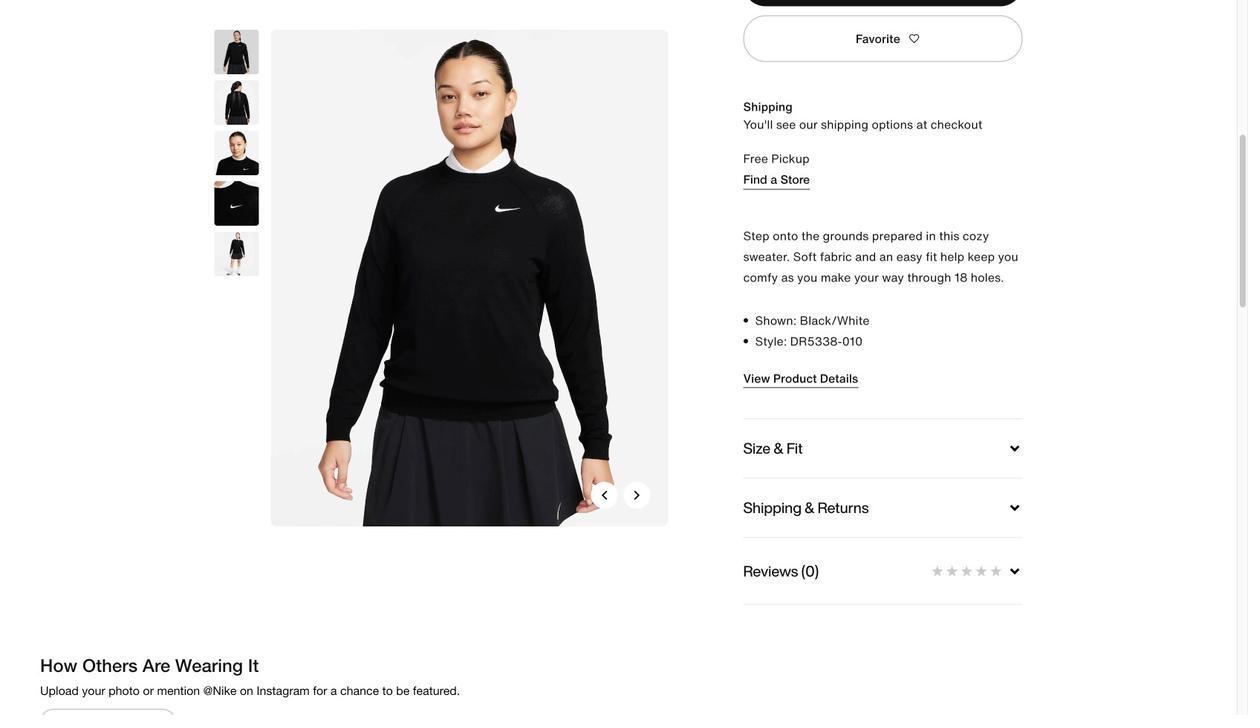 Task type: describe. For each thing, give the bounding box(es) containing it.
next carousel button image
[[633, 491, 642, 500]]

previous carousel button image
[[600, 491, 609, 500]]



Task type: locate. For each thing, give the bounding box(es) containing it.
menu bar
[[253, 0, 984, 3]]

nike tour women's golf sweater image
[[214, 30, 259, 74], [271, 30, 668, 527], [214, 80, 259, 125], [214, 131, 259, 175], [214, 181, 259, 226], [214, 232, 259, 276]]



Task type: vqa. For each thing, say whether or not it's contained in the screenshot.
menu bar at top
yes



